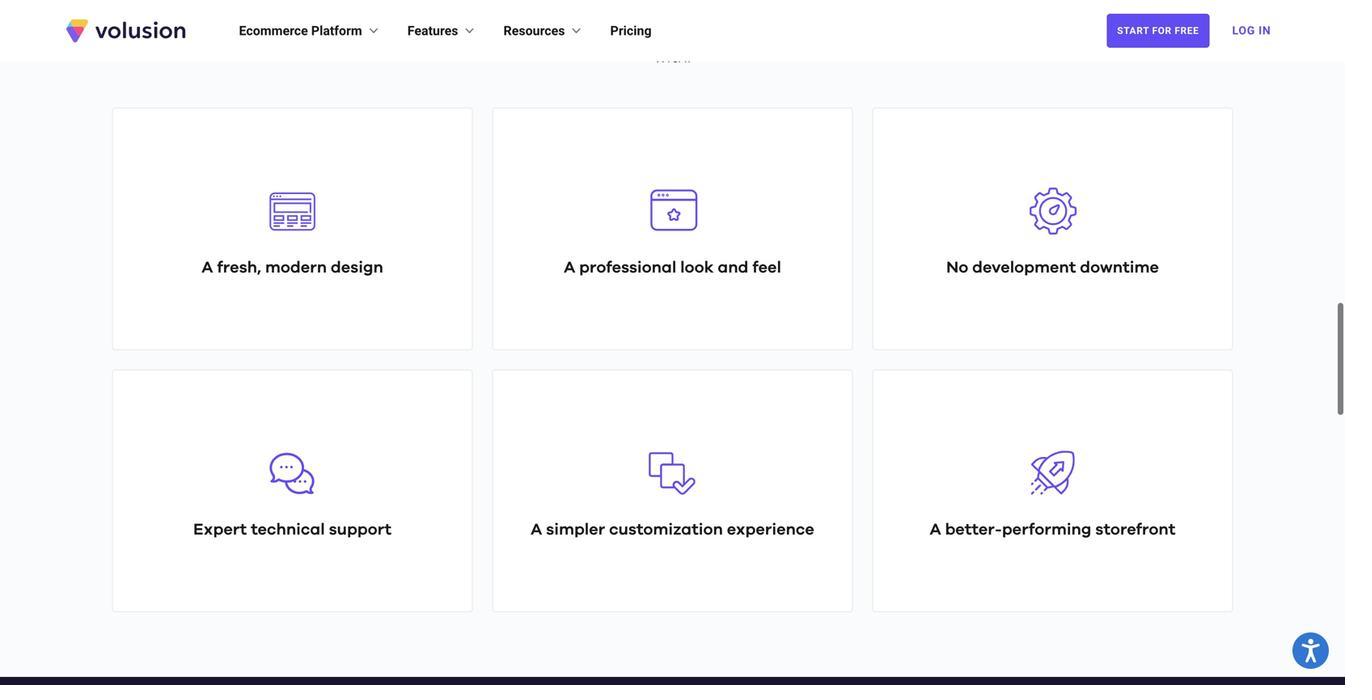 Task type: vqa. For each thing, say whether or not it's contained in the screenshot.
START FOR FREE link
yes



Task type: locate. For each thing, give the bounding box(es) containing it.
look
[[680, 260, 714, 276]]

feel
[[753, 260, 781, 276]]

a left 'professional'
[[564, 260, 575, 276]]

better-
[[945, 522, 1002, 538]]

a left better-
[[930, 522, 941, 538]]

resources button
[[504, 21, 585, 40]]

log
[[1233, 24, 1256, 37]]

a for a professional look and feel
[[564, 260, 575, 276]]

open accessibe: accessibility options, statement and help image
[[1302, 639, 1320, 663]]

a left fresh,
[[202, 260, 213, 276]]

a left simpler
[[531, 522, 542, 538]]

a better-performing storefront
[[930, 522, 1176, 538]]

a
[[202, 260, 213, 276], [564, 260, 575, 276], [531, 522, 542, 538], [930, 522, 941, 538]]

in
[[1259, 24, 1271, 37]]

downtime
[[1080, 260, 1159, 276]]

performing
[[1002, 522, 1092, 538]]

a simpler customization experience
[[531, 522, 815, 538]]

platform
[[311, 23, 362, 38]]

support
[[329, 522, 392, 538]]

modern
[[265, 260, 327, 276]]

experience
[[727, 522, 815, 538]]

no development downtime
[[947, 260, 1159, 276]]

start for free
[[1117, 25, 1199, 36]]

start for free link
[[1107, 14, 1210, 48]]

no
[[947, 260, 969, 276]]

development
[[973, 260, 1076, 276]]

expert technical support
[[193, 522, 392, 538]]

pricing
[[610, 23, 652, 38]]

storefront
[[1096, 522, 1176, 538]]

customization
[[609, 522, 723, 538]]

simpler
[[546, 522, 605, 538]]



Task type: describe. For each thing, give the bounding box(es) containing it.
design
[[331, 260, 383, 276]]

and
[[718, 260, 749, 276]]

expert
[[193, 522, 247, 538]]

pricing link
[[610, 21, 652, 40]]

ecommerce
[[239, 23, 308, 38]]

a for a fresh, modern design
[[202, 260, 213, 276]]

resources
[[504, 23, 565, 38]]

log in
[[1233, 24, 1271, 37]]

a for a simpler customization experience
[[531, 522, 542, 538]]

free
[[1175, 25, 1199, 36]]

start
[[1117, 25, 1150, 36]]

for
[[1152, 25, 1172, 36]]

a fresh, modern design
[[202, 260, 383, 276]]

fresh,
[[217, 260, 261, 276]]

features button
[[408, 21, 478, 40]]

ecommerce platform
[[239, 23, 362, 38]]

technical
[[251, 522, 325, 538]]

log in link
[[1223, 13, 1281, 49]]

professional
[[579, 260, 677, 276]]

features
[[408, 23, 458, 38]]

a for a better-performing storefront
[[930, 522, 941, 538]]

a professional look and feel
[[564, 260, 781, 276]]

ecommerce platform button
[[239, 21, 382, 40]]



